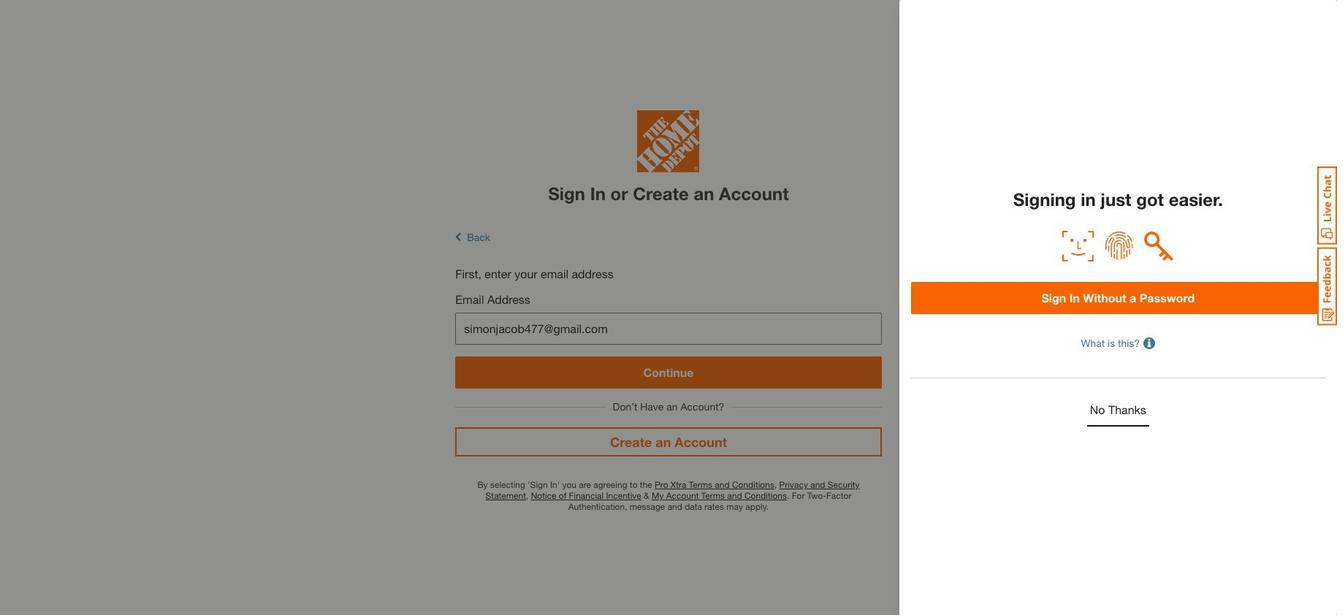Task type: describe. For each thing, give the bounding box(es) containing it.
thd logo image
[[638, 110, 700, 176]]

live chat image
[[1318, 167, 1338, 245]]

faceid icon image
[[1063, 231, 1106, 261]]



Task type: vqa. For each thing, say whether or not it's contained in the screenshot.
Email Field
yes



Task type: locate. For each thing, give the bounding box(es) containing it.
feedback link image
[[1318, 247, 1338, 326]]

key icon image
[[1134, 231, 1174, 261]]

touchid icon image
[[1106, 231, 1134, 261]]

back arrow image
[[456, 231, 461, 244]]

None email field
[[456, 313, 882, 345]]



